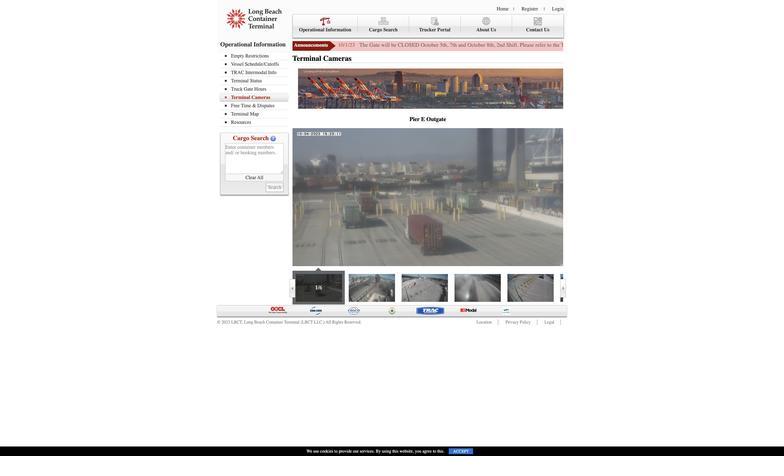 Task type: locate. For each thing, give the bounding box(es) containing it.
october left 5th,
[[421, 42, 439, 48]]

free
[[231, 103, 240, 109]]

the left week.
[[684, 42, 690, 48]]

1 for from the left
[[625, 42, 631, 48]]

status
[[250, 78, 262, 84]]

0 horizontal spatial |
[[514, 6, 515, 12]]

0 horizontal spatial for
[[625, 42, 631, 48]]

truck right refer
[[561, 42, 574, 48]]

terminal down trac
[[231, 78, 249, 84]]

login
[[552, 6, 564, 12]]

0 horizontal spatial gate
[[244, 86, 253, 92]]

0 vertical spatial cargo
[[369, 27, 382, 33]]

2nd
[[497, 42, 505, 48]]

closed
[[398, 42, 420, 48]]

search
[[384, 27, 398, 33], [251, 135, 269, 142]]

1 horizontal spatial for
[[676, 42, 682, 48]]

operational information up announcements
[[299, 27, 352, 33]]

terminal up resources
[[231, 111, 249, 117]]

and
[[459, 42, 467, 48]]

cargo search up will at the top of page
[[369, 27, 398, 33]]

1 vertical spatial menu bar
[[220, 53, 291, 127]]

cameras up free time & disputes link
[[252, 95, 271, 100]]

1 horizontal spatial cargo search
[[369, 27, 398, 33]]

hours
[[588, 42, 601, 48], [255, 86, 267, 92]]

us right about
[[491, 27, 496, 33]]

operational inside "link"
[[299, 27, 325, 33]]

we
[[307, 449, 312, 455]]

all inside clear all button
[[257, 175, 264, 181]]

october
[[421, 42, 439, 48], [468, 42, 486, 48]]

all right llc.)
[[326, 320, 331, 325]]

hours left web
[[588, 42, 601, 48]]

1 vertical spatial truck
[[231, 86, 243, 92]]

0 vertical spatial cameras
[[323, 54, 352, 63]]

search down resources link on the top of the page
[[251, 135, 269, 142]]

all
[[257, 175, 264, 181], [326, 320, 331, 325]]

0 vertical spatial hours
[[588, 42, 601, 48]]

to left this.
[[433, 449, 437, 455]]

contact us link
[[512, 16, 564, 33]]

0 vertical spatial operational
[[299, 27, 325, 33]]

clear all
[[246, 175, 264, 181]]

truck down trac
[[231, 86, 243, 92]]

1 horizontal spatial operational information
[[299, 27, 352, 33]]

for right page
[[625, 42, 631, 48]]

cargo
[[369, 27, 382, 33], [233, 135, 249, 142]]

| right home
[[514, 6, 515, 12]]

0 horizontal spatial cargo
[[233, 135, 249, 142]]

web
[[603, 42, 612, 48]]

1 vertical spatial cargo search
[[233, 135, 269, 142]]

0 horizontal spatial all
[[257, 175, 264, 181]]

provide
[[339, 449, 352, 455]]

search up the be
[[384, 27, 398, 33]]

1 horizontal spatial us
[[544, 27, 550, 33]]

1 vertical spatial operational information
[[220, 41, 286, 48]]

details
[[660, 42, 674, 48]]

privacy policy
[[506, 320, 531, 325]]

the
[[553, 42, 560, 48], [684, 42, 690, 48]]

the right refer
[[553, 42, 560, 48]]

truck
[[561, 42, 574, 48], [231, 86, 243, 92]]

0 horizontal spatial october
[[421, 42, 439, 48]]

hours down "terminal status" link
[[255, 86, 267, 92]]

0 horizontal spatial the
[[553, 42, 560, 48]]

all right clear at the top of the page
[[257, 175, 264, 181]]

7th
[[450, 42, 457, 48]]

us
[[491, 27, 496, 33], [544, 27, 550, 33]]

to
[[548, 42, 552, 48], [335, 449, 338, 455], [433, 449, 437, 455]]

to right refer
[[548, 42, 552, 48]]

cargo search link
[[358, 16, 410, 33]]

trucker
[[419, 27, 436, 33]]

map
[[250, 111, 259, 117]]

0 vertical spatial cargo search
[[369, 27, 398, 33]]

©
[[217, 320, 221, 325]]

1 horizontal spatial |
[[544, 6, 545, 12]]

cameras down 10/1/23 at top
[[323, 54, 352, 63]]

beach
[[254, 320, 265, 325]]

0 vertical spatial menu bar
[[293, 14, 564, 38]]

gate right the
[[370, 42, 380, 48]]

1 vertical spatial cargo
[[233, 135, 249, 142]]

0 horizontal spatial hours
[[255, 86, 267, 92]]

cargo down resources
[[233, 135, 249, 142]]

0 horizontal spatial truck
[[231, 86, 243, 92]]

info
[[268, 70, 277, 75]]

vessel schedule/cutoffs link
[[225, 62, 288, 67]]

long
[[244, 320, 253, 325]]

information
[[326, 27, 352, 33], [254, 41, 286, 48]]

menu bar containing empty restrictions
[[220, 53, 291, 127]]

0 horizontal spatial us
[[491, 27, 496, 33]]

1 vertical spatial all
[[326, 320, 331, 325]]

for
[[625, 42, 631, 48], [676, 42, 682, 48]]

1 horizontal spatial the
[[684, 42, 690, 48]]

operational information inside "link"
[[299, 27, 352, 33]]

container
[[266, 320, 283, 325]]

0 vertical spatial search
[[384, 27, 398, 33]]

free time & disputes link
[[225, 103, 288, 109]]

will
[[381, 42, 390, 48]]

us for contact us
[[544, 27, 550, 33]]

1 horizontal spatial october
[[468, 42, 486, 48]]

terminal
[[293, 54, 322, 63], [231, 78, 249, 84], [231, 95, 250, 100], [231, 111, 249, 117], [284, 320, 300, 325]]

policy
[[520, 320, 531, 325]]

1 horizontal spatial cargo
[[369, 27, 382, 33]]

trac
[[231, 70, 244, 75]]

1 vertical spatial cameras
[[252, 95, 271, 100]]

us right contact
[[544, 27, 550, 33]]

location link
[[477, 320, 492, 325]]

1 horizontal spatial all
[[326, 320, 331, 325]]

cargo search down resources link on the top of the page
[[233, 135, 269, 142]]

10/1/23
[[338, 42, 355, 48]]

information up restrictions
[[254, 41, 286, 48]]

0 vertical spatial operational information
[[299, 27, 352, 33]]

register
[[522, 6, 538, 12]]

1 horizontal spatial menu bar
[[293, 14, 564, 38]]

1 vertical spatial operational
[[220, 41, 252, 48]]

week.
[[692, 42, 705, 48]]

contact us
[[526, 27, 550, 33]]

hours inside the empty restrictions vessel schedule/cutoffs trac intermodal info terminal status truck gate hours terminal cameras free time & disputes terminal map resources
[[255, 86, 267, 92]]

0 vertical spatial all
[[257, 175, 264, 181]]

october right and on the right
[[468, 42, 486, 48]]

operational information up empty restrictions link
[[220, 41, 286, 48]]

gate left web
[[576, 42, 586, 48]]

terminal down announcements
[[293, 54, 322, 63]]

this.
[[438, 449, 445, 455]]

gate inside the empty restrictions vessel schedule/cutoffs trac intermodal info terminal status truck gate hours terminal cameras free time & disputes terminal map resources
[[244, 86, 253, 92]]

schedule/cutoffs
[[245, 62, 279, 67]]

operational up announcements
[[299, 27, 325, 33]]

2 horizontal spatial gate
[[576, 42, 586, 48]]

terminal map link
[[225, 111, 288, 117]]

1 vertical spatial hours
[[255, 86, 267, 92]]

| left login link
[[544, 6, 545, 12]]

1 | from the left
[[514, 6, 515, 12]]

outgate
[[427, 116, 447, 123]]

empty restrictions vessel schedule/cutoffs trac intermodal info terminal status truck gate hours terminal cameras free time & disputes terminal map resources
[[231, 53, 279, 125]]

1 horizontal spatial information
[[326, 27, 352, 33]]

trac intermodal info link
[[225, 70, 288, 75]]

trucker portal link
[[410, 16, 461, 33]]

0 horizontal spatial information
[[254, 41, 286, 48]]

register link
[[522, 6, 538, 12]]

contact
[[526, 27, 543, 33]]

None submit
[[266, 183, 284, 192]]

1 horizontal spatial gate
[[370, 42, 380, 48]]

0 horizontal spatial to
[[335, 449, 338, 455]]

2 us from the left
[[544, 27, 550, 33]]

0 horizontal spatial menu bar
[[220, 53, 291, 127]]

0 horizontal spatial cargo search
[[233, 135, 269, 142]]

cameras
[[323, 54, 352, 63], [252, 95, 271, 100]]

operational up empty
[[220, 41, 252, 48]]

1 horizontal spatial truck
[[561, 42, 574, 48]]

menu bar
[[293, 14, 564, 38], [220, 53, 291, 127]]

1 us from the left
[[491, 27, 496, 33]]

us inside "link"
[[491, 27, 496, 33]]

1 horizontal spatial operational
[[299, 27, 325, 33]]

cargo up will at the top of page
[[369, 27, 382, 33]]

0 horizontal spatial search
[[251, 135, 269, 142]]

Enter container numbers and/ or booking numbers.  text field
[[225, 143, 284, 174]]

use
[[313, 449, 319, 455]]

operational information link
[[293, 16, 358, 33]]

0 horizontal spatial operational
[[220, 41, 252, 48]]

gate down status on the top left
[[244, 86, 253, 92]]

for right the details
[[676, 42, 682, 48]]

0 horizontal spatial operational information
[[220, 41, 286, 48]]

0 horizontal spatial cameras
[[252, 95, 271, 100]]

10/1/23 the gate will be closed october 5th, 7th and october 8th, 2nd shift. please refer to the truck gate hours web page for further gate details for the week.
[[338, 42, 705, 48]]

clear all button
[[225, 174, 284, 182]]

by
[[376, 449, 381, 455]]

to right cookies
[[335, 449, 338, 455]]

1 vertical spatial search
[[251, 135, 269, 142]]

information up 10/1/23 at top
[[326, 27, 352, 33]]

0 vertical spatial information
[[326, 27, 352, 33]]



Task type: describe. For each thing, give the bounding box(es) containing it.
trucker portal
[[419, 27, 451, 33]]

empty restrictions link
[[225, 53, 288, 59]]

using
[[382, 449, 392, 455]]

2 october from the left
[[468, 42, 486, 48]]

location
[[477, 320, 492, 325]]

disputes
[[258, 103, 275, 109]]

2 | from the left
[[544, 6, 545, 12]]

about
[[477, 27, 490, 33]]

page
[[613, 42, 624, 48]]

terminal left (lbct
[[284, 320, 300, 325]]

truck inside the empty restrictions vessel schedule/cutoffs trac intermodal info terminal status truck gate hours terminal cameras free time & disputes terminal map resources
[[231, 86, 243, 92]]

terminal cameras link
[[225, 95, 288, 100]]

website,
[[400, 449, 414, 455]]

vessel
[[231, 62, 244, 67]]

privacy policy link
[[506, 320, 531, 325]]

lbct,
[[231, 320, 243, 325]]

announcements
[[294, 42, 328, 48]]

(lbct
[[301, 320, 313, 325]]

legal
[[545, 320, 555, 325]]

2 the from the left
[[684, 42, 690, 48]]

menu bar containing operational information
[[293, 14, 564, 38]]

home link
[[497, 6, 509, 12]]

refer
[[536, 42, 546, 48]]

1 vertical spatial information
[[254, 41, 286, 48]]

about us link
[[461, 16, 512, 33]]

© 2023 lbct, long beach container terminal (lbct llc.) all rights reserved.
[[217, 320, 362, 325]]

intermodal
[[246, 70, 267, 75]]

information inside "link"
[[326, 27, 352, 33]]

1 the from the left
[[553, 42, 560, 48]]

we use cookies to provide our services. by using this website, you agree to this.
[[307, 449, 445, 455]]

accept button
[[449, 449, 474, 455]]

1 horizontal spatial search
[[384, 27, 398, 33]]

time
[[241, 103, 251, 109]]

pier
[[410, 116, 420, 123]]

1 horizontal spatial hours
[[588, 42, 601, 48]]

shift.
[[507, 42, 519, 48]]

resources
[[231, 120, 251, 125]]

&
[[253, 103, 256, 109]]

clear
[[246, 175, 256, 181]]

e
[[421, 116, 425, 123]]

terminal up the free
[[231, 95, 250, 100]]

accept
[[454, 450, 469, 454]]

us for about us
[[491, 27, 496, 33]]

be
[[391, 42, 397, 48]]

resources link
[[225, 120, 288, 125]]

services.
[[360, 449, 375, 455]]

login link
[[552, 6, 564, 12]]

1/6
[[315, 285, 322, 291]]

further
[[633, 42, 648, 48]]

5th,
[[440, 42, 449, 48]]

0 vertical spatial truck
[[561, 42, 574, 48]]

1 october from the left
[[421, 42, 439, 48]]

the
[[360, 42, 368, 48]]

empty
[[231, 53, 244, 59]]

cameras inside the empty restrictions vessel schedule/cutoffs trac intermodal info terminal status truck gate hours terminal cameras free time & disputes terminal map resources
[[252, 95, 271, 100]]

about us
[[477, 27, 496, 33]]

terminal status link
[[225, 78, 288, 84]]

rights
[[332, 320, 344, 325]]

truck gate hours link
[[225, 86, 288, 92]]

1 horizontal spatial to
[[433, 449, 437, 455]]

please
[[520, 42, 534, 48]]

1 horizontal spatial cameras
[[323, 54, 352, 63]]

legal link
[[545, 320, 555, 325]]

privacy
[[506, 320, 519, 325]]

portal
[[438, 27, 451, 33]]

gate
[[649, 42, 659, 48]]

pier e outgate
[[410, 116, 447, 123]]

home
[[497, 6, 509, 12]]

2 horizontal spatial to
[[548, 42, 552, 48]]

terminal cameras
[[293, 54, 352, 63]]

2023
[[222, 320, 230, 325]]

this
[[393, 449, 399, 455]]

our
[[353, 449, 359, 455]]

agree
[[423, 449, 432, 455]]

you
[[415, 449, 422, 455]]

llc.)
[[314, 320, 325, 325]]

8th,
[[487, 42, 496, 48]]

2 for from the left
[[676, 42, 682, 48]]

reserved.
[[345, 320, 362, 325]]



Task type: vqa. For each thing, say whether or not it's contained in the screenshot.
the left 'long'
no



